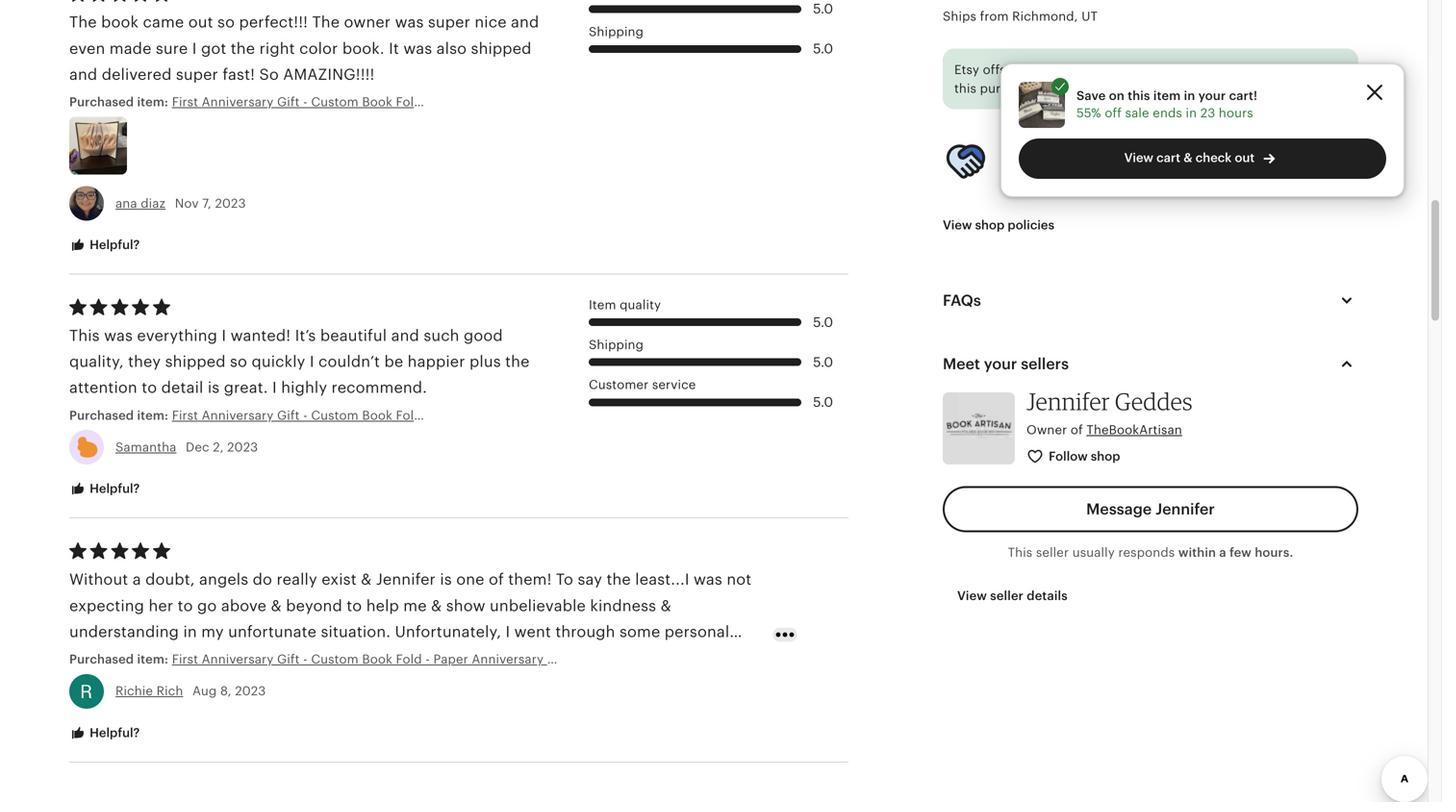 Task type: describe. For each thing, give the bounding box(es) containing it.
they
[[128, 353, 161, 370]]

purchases
[[1150, 175, 1213, 189]]

sellers
[[1021, 355, 1069, 373]]

4 5.0 from the top
[[813, 355, 833, 370]]

offsets
[[983, 62, 1025, 77]]

attention
[[69, 379, 137, 397]]

came
[[143, 14, 184, 31]]

your inside dropdown button
[[984, 355, 1017, 373]]

within
[[1179, 546, 1216, 560]]

fold
[[396, 653, 422, 667]]

check
[[1196, 151, 1232, 165]]

thebookartisan link
[[1087, 423, 1182, 438]]

and inside etsy offsets carbon emissions from shipping and packaging on this purchase.
[[1227, 62, 1250, 77]]

perfect!!!
[[239, 14, 308, 31]]

item
[[589, 298, 616, 312]]

even
[[69, 40, 105, 57]]

him
[[604, 653, 629, 667]]

shipping
[[1171, 62, 1224, 77]]

3 - from the left
[[547, 653, 552, 667]]

made
[[109, 40, 152, 57]]

2 the from the left
[[312, 14, 340, 31]]

view seller details
[[957, 589, 1068, 604]]

etsy purchase protection:
[[1001, 140, 1157, 154]]

view seller details link
[[943, 579, 1082, 614]]

hours
[[1219, 106, 1254, 120]]

follow shop
[[1049, 449, 1121, 464]]

so
[[259, 66, 279, 83]]

1 5.0 from the top
[[813, 2, 833, 16]]

ana diaz link
[[115, 196, 166, 211]]

this for this seller usually responds within a few hours.
[[1008, 546, 1033, 560]]

such
[[424, 327, 460, 344]]

knowing
[[1001, 157, 1052, 171]]

follow shop button
[[1012, 439, 1137, 475]]

it
[[389, 40, 399, 57]]

also
[[436, 40, 467, 57]]

5 5.0 from the top
[[813, 395, 833, 410]]

message jennifer button
[[943, 486, 1359, 533]]

few
[[1230, 546, 1252, 560]]

on inside save on this item in your cart! 55% off sale ends in 23 hours
[[1109, 88, 1125, 103]]

packaging
[[1253, 62, 1317, 77]]

an
[[1240, 157, 1255, 171]]

the inside this was everything i wanted! it's beautiful and such good quality, they shipped so quickly i couldn't be happier plus the attention to detail is great. i highly recommend.
[[505, 353, 530, 370]]

2023 for 7,
[[215, 196, 246, 211]]

0 horizontal spatial from
[[980, 9, 1009, 24]]

we've
[[1298, 157, 1332, 171]]

owner
[[1027, 423, 1067, 438]]

purchased for the book came out so perfect!!! the owner was super nice and even made sure i got the right color book. it was also shipped and delivered super fast! so amazing!!!!
[[69, 95, 134, 109]]

book
[[362, 653, 393, 667]]

1 vertical spatial in
[[1186, 106, 1197, 120]]

samantha link
[[115, 440, 177, 455]]

quality,
[[69, 353, 124, 370]]

message
[[1087, 501, 1152, 518]]

quality
[[620, 298, 661, 312]]

your inside shop confidently on etsy knowing if something goes wrong with an order, we've got your back for all eligible purchases —
[[1001, 175, 1028, 189]]

it's
[[295, 327, 316, 344]]

3 item: from the top
[[137, 653, 168, 667]]

richmond,
[[1012, 9, 1078, 24]]

this was everything i wanted! it's beautiful and such good quality, they shipped so quickly i couldn't be happier plus the attention to detail is great. i highly recommend.
[[69, 327, 530, 397]]

3 purchased from the top
[[69, 653, 134, 667]]

this seller usually responds within a few hours.
[[1008, 546, 1294, 560]]

helpful? for samantha dec 2, 2023
[[87, 482, 140, 496]]

item: for shipped
[[137, 408, 168, 423]]

first
[[172, 653, 198, 667]]

view cart & check out link
[[1019, 139, 1387, 179]]

nice
[[475, 14, 507, 31]]

2 5.0 from the top
[[813, 42, 833, 56]]

color
[[299, 40, 338, 57]]

order,
[[1259, 157, 1295, 171]]

i down it's
[[310, 353, 314, 370]]

8,
[[220, 684, 232, 699]]

out inside the view cart & check out link
[[1235, 151, 1255, 165]]

so inside this was everything i wanted! it's beautiful and such good quality, they shipped so quickly i couldn't be happier plus the attention to detail is great. i highly recommend.
[[230, 353, 247, 370]]

dec
[[186, 440, 209, 455]]

view cart & check out
[[1124, 151, 1255, 165]]

cart!
[[1229, 88, 1258, 103]]

details
[[1027, 589, 1068, 604]]

beautiful
[[320, 327, 387, 344]]

purchased for this was everything i wanted! it's beautiful and such good quality, they shipped so quickly i couldn't be happier plus the attention to detail is great. i highly recommend.
[[69, 408, 134, 423]]

7,
[[202, 196, 212, 211]]

4 - from the left
[[657, 653, 662, 667]]

from inside etsy offsets carbon emissions from shipping and packaging on this purchase.
[[1138, 62, 1167, 77]]

1 horizontal spatial super
[[428, 14, 470, 31]]

purchased item: for the book came out so perfect!!! the owner was super nice and even made sure i got the right color book. it was also shipped and delivered super fast! so amazing!!!!
[[69, 95, 172, 109]]

1 helpful? button from the top
[[55, 227, 154, 263]]

0 vertical spatial was
[[395, 14, 424, 31]]

shop for follow
[[1091, 449, 1121, 464]]

couldn't
[[319, 353, 380, 370]]

great.
[[224, 379, 268, 397]]

2 gift from the left
[[555, 653, 578, 667]]

for
[[581, 653, 601, 667]]

to
[[142, 379, 157, 397]]

and down the even
[[69, 66, 97, 83]]

i down quickly
[[272, 379, 277, 397]]

richie rich link
[[115, 684, 183, 699]]

paper
[[433, 653, 468, 667]]

ships from richmond, ut
[[943, 9, 1098, 24]]

etsy inside shop confidently on etsy knowing if something goes wrong with an order, we've got your back for all eligible purchases —
[[1288, 140, 1313, 154]]

the book came out so perfect!!! the owner was super nice and even made sure i got the right color book. it was also shipped and delivered super fast! so amazing!!!!
[[69, 14, 539, 83]]

your inside save on this item in your cart! 55% off sale ends in 23 hours
[[1199, 88, 1226, 103]]

purchased item: for this was everything i wanted! it's beautiful and such good quality, they shipped so quickly i couldn't be happier plus the attention to detail is great. i highly recommend.
[[69, 408, 172, 423]]

item quality
[[589, 298, 661, 312]]

book
[[101, 14, 139, 31]]

customer
[[589, 378, 649, 392]]

view for view shop policies
[[943, 218, 972, 232]]

samantha dec 2, 2023
[[115, 440, 258, 455]]

protection:
[[1089, 140, 1157, 154]]

goes
[[1136, 157, 1165, 171]]

shop confidently on etsy knowing if something goes wrong with an order, we've got your back for all eligible purchases —
[[1001, 140, 1357, 189]]

got inside shop confidently on etsy knowing if something goes wrong with an order, we've got your back for all eligible purchases —
[[1336, 157, 1357, 171]]

shipping for this was everything i wanted! it's beautiful and such good quality, they shipped so quickly i couldn't be happier plus the attention to detail is great. i highly recommend.
[[589, 338, 644, 352]]

helpful? for richie rich aug 8, 2023
[[87, 726, 140, 740]]

faqs button
[[926, 277, 1376, 324]]

meet
[[943, 355, 980, 373]]

view for view seller details
[[957, 589, 987, 604]]

view details of this review photo by ana diaz image
[[69, 117, 127, 175]]

ana
[[115, 196, 137, 211]]

jennifer inside message jennifer button
[[1156, 501, 1215, 518]]

recommend.
[[332, 379, 427, 397]]

if
[[1056, 157, 1064, 171]]

2023 for 8,
[[235, 684, 266, 699]]

hours.
[[1255, 546, 1294, 560]]



Task type: locate. For each thing, give the bounding box(es) containing it.
5 - from the left
[[728, 653, 732, 667]]

0 vertical spatial this
[[69, 327, 100, 344]]

customer service
[[589, 378, 696, 392]]

1 horizontal spatial got
[[1336, 157, 1357, 171]]

jennifer inside jennifer geddes owner of thebookartisan
[[1027, 387, 1110, 415]]

delivered
[[102, 66, 172, 83]]

anniversary right paper
[[472, 653, 544, 667]]

was right it
[[403, 40, 432, 57]]

1 horizontal spatial etsy
[[1001, 140, 1026, 154]]

0 vertical spatial 2023
[[215, 196, 246, 211]]

0 vertical spatial the
[[231, 40, 255, 57]]

i left wanted!
[[222, 327, 226, 344]]

happier
[[408, 353, 465, 370]]

0 horizontal spatial jennifer
[[1027, 387, 1110, 415]]

carbon
[[1028, 62, 1071, 77]]

1 vertical spatial jennifer
[[1156, 501, 1215, 518]]

helpful? button down ana
[[55, 227, 154, 263]]

purchased item:
[[69, 95, 172, 109], [69, 408, 172, 423]]

2 vertical spatial view
[[957, 589, 987, 604]]

this
[[955, 81, 977, 96], [1128, 88, 1150, 103]]

2,
[[213, 440, 224, 455]]

and right nice
[[511, 14, 539, 31]]

fast!
[[223, 66, 255, 83]]

- left 'for' on the bottom left
[[547, 653, 552, 667]]

item:
[[137, 95, 168, 109], [137, 408, 168, 423], [137, 653, 168, 667]]

right
[[259, 40, 295, 57]]

anniversary up the 8,
[[202, 653, 274, 667]]

0 horizontal spatial the
[[69, 14, 97, 31]]

out right came
[[188, 14, 213, 31]]

item: for even
[[137, 95, 168, 109]]

shipped inside this was everything i wanted! it's beautiful and such good quality, they shipped so quickly i couldn't be happier plus the attention to detail is great. i highly recommend.
[[165, 353, 226, 370]]

view up eligible
[[1124, 151, 1154, 165]]

highly
[[281, 379, 327, 397]]

0 vertical spatial seller
[[1036, 546, 1069, 560]]

shipping
[[589, 24, 644, 39], [589, 338, 644, 352]]

0 vertical spatial shipping
[[589, 24, 644, 39]]

5.0
[[813, 2, 833, 16], [813, 42, 833, 56], [813, 315, 833, 330], [813, 355, 833, 370], [813, 395, 833, 410]]

the up color
[[312, 14, 340, 31]]

seller for this
[[1036, 546, 1069, 560]]

so up great.
[[230, 353, 247, 370]]

item: down the to
[[137, 408, 168, 423]]

and inside this was everything i wanted! it's beautiful and such good quality, they shipped so quickly i couldn't be happier plus the attention to detail is great. i highly recommend.
[[391, 327, 419, 344]]

0 vertical spatial helpful? button
[[55, 227, 154, 263]]

responds
[[1119, 546, 1175, 560]]

1 horizontal spatial the
[[312, 14, 340, 31]]

2 vertical spatial helpful? button
[[55, 716, 154, 751]]

1 horizontal spatial the
[[505, 353, 530, 370]]

1 vertical spatial super
[[176, 66, 218, 83]]

so
[[217, 14, 235, 31], [230, 353, 247, 370]]

1 vertical spatial shop
[[1091, 449, 1121, 464]]

0 horizontal spatial shop
[[975, 218, 1005, 232]]

out inside the book came out so perfect!!! the owner was super nice and even made sure i got the right color book. it was also shipped and delivered super fast! so amazing!!!!
[[188, 14, 213, 31]]

- right her
[[657, 653, 662, 667]]

1 vertical spatial 2023
[[227, 440, 258, 455]]

0 horizontal spatial this
[[69, 327, 100, 344]]

item: down delivered
[[137, 95, 168, 109]]

0 vertical spatial helpful?
[[87, 238, 140, 252]]

0 vertical spatial item:
[[137, 95, 168, 109]]

1 anniversary from the left
[[202, 653, 274, 667]]

jennifer up within
[[1156, 501, 1215, 518]]

2 - from the left
[[426, 653, 430, 667]]

1 - from the left
[[303, 653, 308, 667]]

book.
[[342, 40, 385, 57]]

1 vertical spatial on
[[1109, 88, 1125, 103]]

shipped
[[471, 40, 532, 57], [165, 353, 226, 370]]

on right packaging
[[1320, 62, 1336, 77]]

shop inside button
[[1091, 449, 1121, 464]]

jennifer up of
[[1027, 387, 1110, 415]]

2023 right 7,
[[215, 196, 246, 211]]

3 helpful? button from the top
[[55, 716, 154, 751]]

2 item: from the top
[[137, 408, 168, 423]]

purchased up view details of this review photo by ana diaz
[[69, 95, 134, 109]]

2 helpful? button from the top
[[55, 472, 154, 507]]

the inside the book came out so perfect!!! the owner was super nice and even made sure i got the right color book. it was also shipped and delivered super fast! so amazing!!!!
[[231, 40, 255, 57]]

diaz
[[141, 196, 166, 211]]

0 vertical spatial so
[[217, 14, 235, 31]]

etsy up "we've"
[[1288, 140, 1313, 154]]

0 vertical spatial out
[[188, 14, 213, 31]]

out right check
[[1235, 151, 1255, 165]]

on inside etsy offsets carbon emissions from shipping and packaging on this purchase.
[[1320, 62, 1336, 77]]

i inside the book came out so perfect!!! the owner was super nice and even made sure i got the right color book. it was also shipped and delivered super fast! so amazing!!!!
[[192, 40, 197, 57]]

amazing!!!!
[[283, 66, 375, 83]]

purchased item: down delivered
[[69, 95, 172, 109]]

1 horizontal spatial this
[[1008, 546, 1033, 560]]

shop left policies
[[975, 218, 1005, 232]]

thebookartisan
[[1087, 423, 1182, 438]]

1 vertical spatial seller
[[990, 589, 1024, 604]]

helpful? button down samantha link
[[55, 472, 154, 507]]

2 purchased item: from the top
[[69, 408, 172, 423]]

1 vertical spatial purchased
[[69, 408, 134, 423]]

usually
[[1073, 546, 1115, 560]]

is
[[208, 379, 220, 397]]

helpful? down samantha
[[87, 482, 140, 496]]

helpful? down ana
[[87, 238, 140, 252]]

1 vertical spatial so
[[230, 353, 247, 370]]

2 vertical spatial purchased
[[69, 653, 134, 667]]

etsy up the knowing
[[1001, 140, 1026, 154]]

1 vertical spatial got
[[1336, 157, 1357, 171]]

3 helpful? from the top
[[87, 726, 140, 740]]

ut
[[1082, 9, 1098, 24]]

0 vertical spatial your
[[1199, 88, 1226, 103]]

purchase
[[1029, 140, 1086, 154]]

shipped down nice
[[471, 40, 532, 57]]

ana diaz nov 7, 2023
[[115, 196, 246, 211]]

helpful? button down "richie"
[[55, 716, 154, 751]]

0 vertical spatial got
[[201, 40, 226, 57]]

seller
[[1036, 546, 1069, 560], [990, 589, 1024, 604]]

helpful?
[[87, 238, 140, 252], [87, 482, 140, 496], [87, 726, 140, 740]]

rich
[[156, 684, 183, 699]]

meet your sellers button
[[926, 341, 1376, 387]]

1 vertical spatial helpful?
[[87, 482, 140, 496]]

0 horizontal spatial on
[[1109, 88, 1125, 103]]

detail
[[161, 379, 203, 397]]

the right plus
[[505, 353, 530, 370]]

purchased
[[69, 95, 134, 109], [69, 408, 134, 423], [69, 653, 134, 667]]

0 vertical spatial purchased item:
[[69, 95, 172, 109]]

2 anniversary from the left
[[472, 653, 544, 667]]

shop right follow
[[1091, 449, 1121, 464]]

the up the even
[[69, 14, 97, 31]]

from up "item" at right top
[[1138, 62, 1167, 77]]

1 vertical spatial this
[[1008, 546, 1033, 560]]

gift left 'for' on the bottom left
[[555, 653, 578, 667]]

for
[[1064, 175, 1081, 189]]

0 vertical spatial on
[[1320, 62, 1336, 77]]

1 horizontal spatial this
[[1128, 88, 1150, 103]]

1 horizontal spatial gift
[[555, 653, 578, 667]]

0 vertical spatial jennifer
[[1027, 387, 1110, 415]]

got inside the book came out so perfect!!! the owner was super nice and even made sure i got the right color book. it was also shipped and delivered super fast! so amazing!!!!
[[201, 40, 226, 57]]

was inside this was everything i wanted! it's beautiful and such good quality, they shipped so quickly i couldn't be happier plus the attention to detail is great. i highly recommend.
[[104, 327, 133, 344]]

0 horizontal spatial anniversary
[[202, 653, 274, 667]]

purchased up "richie"
[[69, 653, 134, 667]]

0 horizontal spatial etsy
[[955, 62, 980, 77]]

meet your sellers
[[943, 355, 1069, 373]]

1 vertical spatial the
[[505, 353, 530, 370]]

from right ships
[[980, 9, 1009, 24]]

0 vertical spatial purchased
[[69, 95, 134, 109]]

1 helpful? from the top
[[87, 238, 140, 252]]

1 vertical spatial purchased item:
[[69, 408, 172, 423]]

etsy inside etsy offsets carbon emissions from shipping and packaging on this purchase.
[[955, 62, 980, 77]]

0 horizontal spatial seller
[[990, 589, 1024, 604]]

service
[[652, 378, 696, 392]]

0 vertical spatial view
[[1124, 151, 1154, 165]]

1 vertical spatial item:
[[137, 408, 168, 423]]

1 purchased from the top
[[69, 95, 134, 109]]

1 horizontal spatial shop
[[1091, 449, 1121, 464]]

- right fold
[[426, 653, 430, 667]]

super up also at top
[[428, 14, 470, 31]]

1 vertical spatial out
[[1235, 151, 1255, 165]]

2 vertical spatial 2023
[[235, 684, 266, 699]]

this inside this was everything i wanted! it's beautiful and such good quality, they shipped so quickly i couldn't be happier plus the attention to detail is great. i highly recommend.
[[69, 327, 100, 344]]

0 vertical spatial super
[[428, 14, 470, 31]]

2 horizontal spatial on
[[1320, 62, 1336, 77]]

this for this was everything i wanted! it's beautiful and such good quality, they shipped so quickly i couldn't be happier plus the attention to detail is great. i highly recommend.
[[69, 327, 100, 344]]

owner
[[344, 14, 391, 31]]

2 vertical spatial item:
[[137, 653, 168, 667]]

i right sure
[[192, 40, 197, 57]]

helpful? button for samantha
[[55, 472, 154, 507]]

1 horizontal spatial jennifer
[[1156, 501, 1215, 518]]

2023 right the 8,
[[235, 684, 266, 699]]

1 purchased item: from the top
[[69, 95, 172, 109]]

1 item: from the top
[[137, 95, 168, 109]]

1 vertical spatial was
[[403, 40, 432, 57]]

this inside save on this item in your cart! 55% off sale ends in 23 hours
[[1128, 88, 1150, 103]]

55%
[[1077, 106, 1102, 120]]

in right "item" at right top
[[1184, 88, 1195, 103]]

0 horizontal spatial shipped
[[165, 353, 226, 370]]

this up view seller details
[[1008, 546, 1033, 560]]

eligible
[[1102, 175, 1147, 189]]

1 vertical spatial view
[[943, 218, 972, 232]]

0 vertical spatial from
[[980, 9, 1009, 24]]

custom
[[311, 653, 359, 667]]

2 purchased from the top
[[69, 408, 134, 423]]

purchase.
[[980, 81, 1040, 96]]

geddes
[[1115, 387, 1193, 415]]

your up 23
[[1199, 88, 1226, 103]]

save
[[1077, 88, 1106, 103]]

on inside shop confidently on etsy knowing if something goes wrong with an order, we've got your back for all eligible purchases —
[[1269, 140, 1284, 154]]

2 vertical spatial on
[[1269, 140, 1284, 154]]

view for view cart & check out
[[1124, 151, 1154, 165]]

2 vertical spatial was
[[104, 327, 133, 344]]

1 vertical spatial shipping
[[589, 338, 644, 352]]

view left details
[[957, 589, 987, 604]]

purchased down attention
[[69, 408, 134, 423]]

jennifer geddes image
[[943, 392, 1015, 465]]

the
[[69, 14, 97, 31], [312, 14, 340, 31]]

0 horizontal spatial gift
[[277, 653, 300, 667]]

0 horizontal spatial the
[[231, 40, 255, 57]]

1 gift from the left
[[277, 653, 300, 667]]

helpful? down "richie"
[[87, 726, 140, 740]]

plus
[[470, 353, 501, 370]]

3 5.0 from the top
[[813, 315, 833, 330]]

0 vertical spatial in
[[1184, 88, 1195, 103]]

1 horizontal spatial shipped
[[471, 40, 532, 57]]

nov
[[175, 196, 199, 211]]

girlfriend
[[735, 653, 794, 667]]

1 the from the left
[[69, 14, 97, 31]]

good
[[464, 327, 503, 344]]

message jennifer
[[1087, 501, 1215, 518]]

—
[[1216, 175, 1228, 189]]

this left purchase. on the top right of the page
[[955, 81, 977, 96]]

etsy offsets carbon emissions from shipping and packaging on this purchase.
[[955, 62, 1336, 96]]

1 horizontal spatial seller
[[1036, 546, 1069, 560]]

etsy for etsy offsets carbon emissions from shipping and packaging on this purchase.
[[955, 62, 980, 77]]

save on this item in your cart! 55% off sale ends in 23 hours
[[1077, 88, 1258, 120]]

and up cart!
[[1227, 62, 1250, 77]]

2 helpful? from the top
[[87, 482, 140, 496]]

and up "be"
[[391, 327, 419, 344]]

was up the quality,
[[104, 327, 133, 344]]

so inside the book came out so perfect!!! the owner was super nice and even made sure i got the right color book. it was also shipped and delivered super fast! so amazing!!!!
[[217, 14, 235, 31]]

boyfriend
[[665, 653, 724, 667]]

aug
[[192, 684, 217, 699]]

purchased item: down attention
[[69, 408, 172, 423]]

shipped up detail
[[165, 353, 226, 370]]

1 vertical spatial from
[[1138, 62, 1167, 77]]

was up it
[[395, 14, 424, 31]]

- left custom in the bottom left of the page
[[303, 653, 308, 667]]

2 vertical spatial helpful?
[[87, 726, 140, 740]]

2 vertical spatial your
[[984, 355, 1017, 373]]

1 horizontal spatial on
[[1269, 140, 1284, 154]]

1 horizontal spatial out
[[1235, 151, 1255, 165]]

0 horizontal spatial super
[[176, 66, 218, 83]]

view inside 'button'
[[943, 218, 972, 232]]

ends
[[1153, 106, 1183, 120]]

2023 right 2,
[[227, 440, 258, 455]]

1 horizontal spatial from
[[1138, 62, 1167, 77]]

1 vertical spatial shipped
[[165, 353, 226, 370]]

shop for view
[[975, 218, 1005, 232]]

shipping for the book came out so perfect!!! the owner was super nice and even made sure i got the right color book. it was also shipped and delivered super fast! so amazing!!!!
[[589, 24, 644, 39]]

seller left details
[[990, 589, 1024, 604]]

on up 'order,'
[[1269, 140, 1284, 154]]

helpful? button
[[55, 227, 154, 263], [55, 472, 154, 507], [55, 716, 154, 751]]

item
[[1154, 88, 1181, 103]]

1 horizontal spatial anniversary
[[472, 653, 544, 667]]

this
[[69, 327, 100, 344], [1008, 546, 1033, 560]]

your right meet
[[984, 355, 1017, 373]]

wanted!
[[231, 327, 291, 344]]

first anniversary gift - custom book fold - paper anniversary - gift for him her - boyfriend - girlfriend link
[[172, 651, 794, 669]]

item: up richie rich link
[[137, 653, 168, 667]]

follow
[[1049, 449, 1088, 464]]

sale
[[1125, 106, 1150, 120]]

on
[[1320, 62, 1336, 77], [1109, 88, 1125, 103], [1269, 140, 1284, 154]]

confidently
[[1196, 140, 1265, 154]]

0 horizontal spatial out
[[188, 14, 213, 31]]

0 vertical spatial shop
[[975, 218, 1005, 232]]

1 vertical spatial your
[[1001, 175, 1028, 189]]

in left 23
[[1186, 106, 1197, 120]]

a
[[1220, 546, 1227, 560]]

etsy
[[955, 62, 980, 77], [1001, 140, 1026, 154], [1288, 140, 1313, 154]]

i
[[192, 40, 197, 57], [222, 327, 226, 344], [310, 353, 314, 370], [272, 379, 277, 397]]

on up off
[[1109, 88, 1125, 103]]

0 vertical spatial shipped
[[471, 40, 532, 57]]

etsy for etsy purchase protection:
[[1001, 140, 1026, 154]]

super down sure
[[176, 66, 218, 83]]

this up "sale"
[[1128, 88, 1150, 103]]

the up fast!
[[231, 40, 255, 57]]

shop inside 'button'
[[975, 218, 1005, 232]]

1 shipping from the top
[[589, 24, 644, 39]]

view left policies
[[943, 218, 972, 232]]

so left perfect!!!
[[217, 14, 235, 31]]

the
[[231, 40, 255, 57], [505, 353, 530, 370]]

jennifer geddes owner of thebookartisan
[[1027, 387, 1193, 438]]

this up the quality,
[[69, 327, 100, 344]]

got right "we've"
[[1336, 157, 1357, 171]]

seller left usually
[[1036, 546, 1069, 560]]

samantha
[[115, 440, 177, 455]]

helpful? button for richie rich
[[55, 716, 154, 751]]

2 horizontal spatial etsy
[[1288, 140, 1313, 154]]

0 horizontal spatial got
[[201, 40, 226, 57]]

off
[[1105, 106, 1122, 120]]

0 horizontal spatial this
[[955, 81, 977, 96]]

this inside etsy offsets carbon emissions from shipping and packaging on this purchase.
[[955, 81, 977, 96]]

2 shipping from the top
[[589, 338, 644, 352]]

1 vertical spatial helpful? button
[[55, 472, 154, 507]]

shipped inside the book came out so perfect!!! the owner was super nice and even made sure i got the right color book. it was also shipped and delivered super fast! so amazing!!!!
[[471, 40, 532, 57]]

etsy left offsets
[[955, 62, 980, 77]]

got up fast!
[[201, 40, 226, 57]]

view
[[1124, 151, 1154, 165], [943, 218, 972, 232], [957, 589, 987, 604]]

your down the knowing
[[1001, 175, 1028, 189]]

gift left custom in the bottom left of the page
[[277, 653, 300, 667]]

seller for view
[[990, 589, 1024, 604]]

- left girlfriend
[[728, 653, 732, 667]]



Task type: vqa. For each thing, say whether or not it's contained in the screenshot.
"Married"
no



